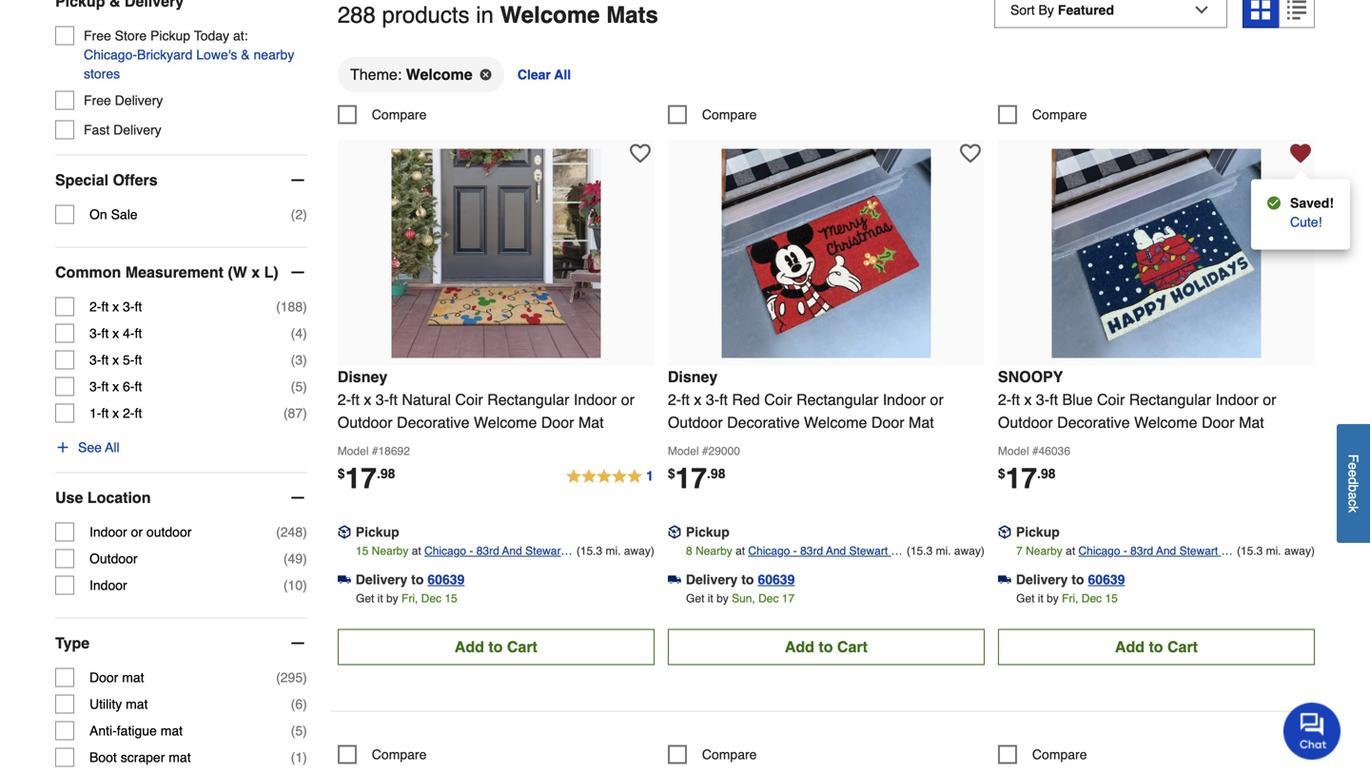 Task type: describe. For each thing, give the bounding box(es) containing it.
lowe's for 15 nearby at chicago - 83rd and stewart lowe's (15.3 mi. away)
[[424, 564, 460, 577]]

and for 7 nearby at chicago - 83rd and stewart lowe's
[[1156, 545, 1176, 558]]

( for outdoor
[[283, 552, 288, 567]]

ft up "3-ft x 4-ft"
[[101, 299, 109, 315]]

truck filled image for 15 nearby at chicago - 83rd and stewart lowe's (15.3 mi. away)
[[338, 573, 351, 587]]

c
[[1346, 500, 1361, 506]]

3 cart from the left
[[1168, 638, 1198, 656]]

17 down the '8 nearby at chicago - 83rd and stewart lowe's' in the bottom of the page
[[782, 592, 795, 606]]

5014672873 element
[[338, 105, 427, 124]]

x inside button
[[251, 264, 260, 281]]

model for 2-ft x 3-ft blue coir rectangular indoor or outdoor decorative welcome door mat
[[998, 445, 1029, 458]]

x left the 5-
[[112, 353, 119, 368]]

188
[[281, 299, 303, 315]]

ft left natural
[[389, 391, 398, 409]]

anti-fatigue mat
[[89, 724, 183, 739]]

2
[[295, 207, 303, 222]]

2 heart outline image from the left
[[960, 143, 981, 164]]

60639 button for 15 nearby
[[428, 570, 465, 589]]

( 5 ) for 3-ft x 6-ft
[[291, 379, 307, 394]]

snoopy 2-ft x 3-ft blue coir rectangular indoor or outdoor decorative welcome door mat image
[[1052, 149, 1261, 358]]

heart filled image
[[1290, 143, 1311, 164]]

ft down 4-
[[135, 353, 142, 368]]

lowe's inside chicago-brickyard lowe's & nearby stores
[[196, 47, 237, 62]]

fast delivery
[[84, 122, 161, 138]]

and for 8 nearby at chicago - 83rd and stewart lowe's
[[826, 545, 846, 558]]

3-ft x 6-ft
[[89, 379, 142, 394]]

indoor or outdoor
[[89, 525, 192, 540]]

2- for disney 2-ft x 3-ft natural coir rectangular indoor or outdoor decorative welcome door mat
[[338, 391, 351, 409]]

mat right scraper
[[169, 750, 191, 766]]

sale
[[111, 207, 138, 222]]

- for 7 nearby
[[1124, 545, 1128, 558]]

chicago for 15 nearby
[[424, 545, 466, 558]]

coir for natural
[[455, 391, 483, 409]]

5 for 3-ft x 6-ft
[[295, 379, 303, 394]]

10
[[288, 578, 303, 593]]

60639 for 8 nearby
[[758, 572, 795, 587]]

0 horizontal spatial 1
[[295, 750, 303, 766]]

x left 6-
[[112, 379, 119, 394]]

(15.3 for 8 nearby at chicago - 83rd and stewart lowe's
[[907, 545, 933, 558]]

indoor for 2-ft x 3-ft natural coir rectangular indoor or outdoor decorative welcome door mat
[[574, 391, 617, 409]]

mat for 2-ft x 3-ft red coir rectangular indoor or outdoor decorative welcome door mat
[[909, 414, 934, 431]]

1 actual price $17.98 element from the left
[[338, 462, 395, 495]]

mi. inside 15 nearby at chicago - 83rd and stewart lowe's (15.3 mi. away)
[[606, 545, 621, 558]]

x left 4-
[[112, 326, 119, 341]]

3- up 1-
[[89, 379, 101, 394]]

15 inside 15 nearby at chicago - 83rd and stewart lowe's (15.3 mi. away)
[[356, 545, 369, 558]]

use location button
[[55, 473, 307, 523]]

free for free delivery
[[84, 93, 111, 108]]

products
[[382, 2, 470, 28]]

measurement
[[125, 264, 224, 281]]

) for 2-ft x 3-ft
[[303, 299, 307, 315]]

outdoor down the indoor or outdoor
[[89, 552, 138, 567]]

see
[[78, 440, 102, 455]]

chicago-
[[84, 47, 137, 62]]

5014144935 element
[[668, 745, 757, 764]]

it for 15 nearby at chicago - 83rd and stewart lowe's (15.3 mi. away)
[[377, 592, 383, 606]]

2 $ 17 .98 from the left
[[668, 462, 726, 495]]

b
[[1346, 485, 1361, 492]]

29000
[[709, 445, 740, 458]]

1 $ from the left
[[338, 466, 345, 481]]

or for 2-ft x 3-ft natural coir rectangular indoor or outdoor decorative welcome door mat
[[621, 391, 635, 409]]

3- left the 5-
[[89, 353, 101, 368]]

( for indoor
[[283, 578, 288, 593]]

common measurement (w x l)
[[55, 264, 279, 281]]

at for 8 nearby
[[736, 545, 745, 558]]

boot scraper mat
[[89, 750, 191, 766]]

( 49 )
[[283, 552, 307, 567]]

plus image
[[55, 440, 70, 455]]

1 add to cart from the left
[[455, 638, 538, 656]]

get for 15 nearby at chicago - 83rd and stewart lowe's (15.3 mi. away)
[[356, 592, 374, 606]]

free for free store pickup today at:
[[84, 28, 111, 43]]

( 1 )
[[291, 750, 307, 766]]

or for 2-ft x 3-ft blue coir rectangular indoor or outdoor decorative welcome door mat
[[1263, 391, 1277, 409]]

( 188 )
[[276, 299, 307, 315]]

( 6 )
[[291, 697, 307, 712]]

248
[[281, 525, 303, 540]]

3 add to cart from the left
[[1115, 638, 1198, 656]]

83rd for 7 nearby
[[1131, 545, 1154, 558]]

compare for 5001786405 element on the bottom right of the page
[[1032, 747, 1087, 763]]

welcome for snoopy 2-ft x 3-ft blue coir rectangular indoor or outdoor decorative welcome door mat
[[1134, 414, 1198, 431]]

in
[[476, 2, 494, 28]]

3 actual price $17.98 element from the left
[[998, 462, 1056, 495]]

theme: welcome
[[350, 66, 473, 83]]

18692
[[378, 445, 410, 458]]

1-ft x 2-ft
[[89, 406, 142, 421]]

use
[[55, 489, 83, 507]]

clear all button
[[516, 56, 573, 94]]

use location
[[55, 489, 151, 507]]

2 actual price $17.98 element from the left
[[668, 462, 726, 495]]

it for 7 nearby at chicago - 83rd and stewart lowe's
[[1038, 592, 1044, 606]]

all for clear all
[[554, 67, 571, 82]]

special
[[55, 171, 109, 189]]

chicago for 7 nearby
[[1079, 545, 1121, 558]]

store
[[115, 28, 147, 43]]

( 3 )
[[291, 353, 307, 368]]

3- up 4-
[[123, 299, 135, 315]]

disney 2-ft x 3-ft natural coir rectangular indoor or outdoor decorative welcome door mat image
[[391, 149, 601, 358]]

or for 2-ft x 3-ft red coir rectangular indoor or outdoor decorative welcome door mat
[[930, 391, 944, 409]]

disney for disney 2-ft x 3-ft red coir rectangular indoor or outdoor decorative welcome door mat
[[668, 368, 718, 386]]

( for utility mat
[[291, 697, 295, 712]]

truck filled image for 8 nearby at chicago - 83rd and stewart lowe's
[[668, 573, 681, 587]]

compare for 5014672867 element in the top of the page
[[1032, 107, 1087, 122]]

special offers button
[[55, 156, 307, 205]]

disney 2-ft x 3-ft red coir rectangular indoor or outdoor decorative welcome door mat image
[[722, 149, 931, 358]]

l)
[[264, 264, 279, 281]]

compare for 5014144943 element
[[372, 747, 427, 763]]

nearby for 8 nearby
[[696, 545, 733, 558]]

delivery up fast delivery
[[115, 93, 163, 108]]

49
[[288, 552, 303, 567]]

disney 2-ft x 3-ft red coir rectangular indoor or outdoor decorative welcome door mat
[[668, 368, 944, 431]]

ft left red
[[720, 391, 728, 409]]

1-
[[89, 406, 101, 421]]

rectangular for natural
[[487, 391, 569, 409]]

) for utility mat
[[303, 697, 307, 712]]

2- up "3-ft x 4-ft"
[[89, 299, 101, 315]]

chat invite button image
[[1284, 702, 1342, 760]]

x right 1-
[[112, 406, 119, 421]]

(15.3 mi. away) for 8 nearby at chicago - 83rd and stewart lowe's
[[904, 545, 985, 558]]

common measurement (w x l) button
[[55, 248, 307, 297]]

ft left the 5-
[[101, 353, 109, 368]]

nearby for 7 nearby
[[1026, 545, 1063, 558]]

free delivery
[[84, 93, 163, 108]]

) for door mat
[[303, 670, 307, 686]]

pickup image for 7 nearby at chicago - 83rd and stewart lowe's
[[998, 526, 1012, 539]]

17 down model # 46036
[[1006, 462, 1037, 495]]

utility
[[89, 697, 122, 712]]

f e e d b a c k button
[[1337, 424, 1370, 543]]

6
[[295, 697, 303, 712]]

lowe's for 8 nearby at chicago - 83rd and stewart lowe's
[[748, 564, 784, 577]]

( for 3-ft x 4-ft
[[291, 326, 295, 341]]

utility mat
[[89, 697, 148, 712]]

3 add to cart button from the left
[[998, 629, 1315, 666]]

( 2 )
[[291, 207, 307, 222]]

list box containing theme:
[[338, 56, 1315, 105]]

) for anti-fatigue mat
[[303, 724, 307, 739]]

ft down the 5-
[[135, 379, 142, 394]]

1 button
[[565, 466, 655, 489]]

natural
[[402, 391, 451, 409]]

stores
[[84, 66, 120, 81]]

5001786405 element
[[998, 745, 1087, 764]]

4
[[295, 326, 303, 341]]

outdoor for snoopy 2-ft x 3-ft blue coir rectangular indoor or outdoor decorative welcome door mat
[[998, 414, 1053, 431]]

snoopy 2-ft x 3-ft blue coir rectangular indoor or outdoor decorative welcome door mat
[[998, 368, 1277, 431]]

# for disney 2-ft x 3-ft natural coir rectangular indoor or outdoor decorative welcome door mat
[[372, 445, 378, 458]]

295
[[281, 670, 303, 686]]

model for 2-ft x 3-ft natural coir rectangular indoor or outdoor decorative welcome door mat
[[338, 445, 369, 458]]

rectangular for red
[[797, 391, 879, 409]]

location
[[87, 489, 151, 507]]

( for door mat
[[276, 670, 281, 686]]

288 products in welcome mats
[[338, 2, 658, 28]]

delivery for 7 nearby at chicago - 83rd and stewart lowe's
[[1016, 572, 1068, 587]]

(15.3 for 7 nearby at chicago - 83rd and stewart lowe's
[[1237, 545, 1263, 558]]

ft up the 5-
[[135, 326, 142, 341]]

3- left 4-
[[89, 326, 101, 341]]

pickup for 15 nearby
[[356, 525, 399, 540]]

snoopy
[[998, 368, 1063, 386]]

( 87 )
[[283, 406, 307, 421]]

ft down snoopy
[[1012, 391, 1020, 409]]

.98 for first actual price $17.98 element from the right
[[1037, 466, 1056, 481]]

on
[[89, 207, 107, 222]]

blue
[[1062, 391, 1093, 409]]

offers
[[113, 171, 158, 189]]

red
[[732, 391, 760, 409]]

on sale
[[89, 207, 138, 222]]

free store pickup today at:
[[84, 28, 248, 43]]

) for outdoor
[[303, 552, 307, 567]]

mats
[[606, 2, 658, 28]]

mi. for 7
[[1266, 545, 1281, 558]]

2 e from the top
[[1346, 470, 1361, 477]]

k
[[1346, 506, 1361, 513]]

rectangular for blue
[[1129, 391, 1211, 409]]

mat up fatigue
[[126, 697, 148, 712]]

welcome for disney 2-ft x 3-ft natural coir rectangular indoor or outdoor decorative welcome door mat
[[474, 414, 537, 431]]

2 add to cart from the left
[[785, 638, 868, 656]]

chicago-brickyard lowe's & nearby stores
[[84, 47, 294, 81]]

dec for 7 nearby
[[1082, 592, 1102, 606]]

lowe's for 7 nearby at chicago - 83rd and stewart lowe's
[[1079, 564, 1114, 577]]

3- inside snoopy 2-ft x 3-ft blue coir rectangular indoor or outdoor decorative welcome door mat
[[1036, 391, 1050, 409]]

ft left blue
[[1050, 391, 1058, 409]]

mat right fatigue
[[161, 724, 183, 739]]

saved! cute!
[[1290, 196, 1334, 230]]

disney 2-ft x 3-ft natural coir rectangular indoor or outdoor decorative welcome door mat
[[338, 368, 635, 431]]

ft left 6-
[[101, 379, 109, 394]]

chicago-brickyard lowe's & nearby stores button
[[84, 45, 307, 83]]

ft down 3-ft x 6-ft
[[101, 406, 109, 421]]

1 add from the left
[[455, 638, 484, 656]]

46036
[[1039, 445, 1071, 458]]

2 add to cart button from the left
[[668, 629, 985, 666]]

2 cart from the left
[[837, 638, 868, 656]]



Task type: vqa. For each thing, say whether or not it's contained in the screenshot.
Rectangular associated with Natural
yes



Task type: locate. For each thing, give the bounding box(es) containing it.
) down ( 3 )
[[303, 379, 307, 394]]

outdoor
[[146, 525, 192, 540]]

away) inside 15 nearby at chicago - 83rd and stewart lowe's (15.3 mi. away)
[[624, 545, 655, 558]]

1 pickup image from the left
[[338, 526, 351, 539]]

ft up "model # 18692"
[[351, 391, 360, 409]]

add to cart button down 7 nearby at chicago - 83rd and stewart lowe's at the bottom right of page
[[998, 629, 1315, 666]]

x up "3-ft x 4-ft"
[[112, 299, 119, 315]]

pickup for 8 nearby
[[686, 525, 730, 540]]

3
[[295, 353, 303, 368]]

0 horizontal spatial rectangular
[[487, 391, 569, 409]]

rectangular inside disney 2-ft x 3-ft natural coir rectangular indoor or outdoor decorative welcome door mat
[[487, 391, 569, 409]]

compare for the 5014144935 element
[[702, 747, 757, 763]]

3 chicago from the left
[[1079, 545, 1121, 558]]

2 decorative from the left
[[727, 414, 800, 431]]

3 dec from the left
[[1082, 592, 1102, 606]]

10 ) from the top
[[303, 670, 307, 686]]

( 248 )
[[276, 525, 307, 540]]

nearby inside the '8 nearby at chicago - 83rd and stewart lowe's'
[[696, 545, 733, 558]]

minus image up ( 248 )
[[288, 489, 307, 508]]

1 heart outline image from the left
[[630, 143, 651, 164]]

1 (15.3 mi. away) from the left
[[904, 545, 985, 558]]

2 chicago from the left
[[748, 545, 790, 558]]

1 horizontal spatial at
[[736, 545, 745, 558]]

83rd inside 7 nearby at chicago - 83rd and stewart lowe's
[[1131, 545, 1154, 558]]

mat for 2-ft x 3-ft natural coir rectangular indoor or outdoor decorative welcome door mat
[[579, 414, 604, 431]]

0 horizontal spatial at
[[412, 545, 421, 558]]

) down "6"
[[303, 750, 307, 766]]

chicago - 83rd and stewart lowe's button for 15 nearby
[[424, 542, 573, 577]]

3 by from the left
[[1047, 592, 1059, 606]]

door for 2-ft x 3-ft red coir rectangular indoor or outdoor decorative welcome door mat
[[872, 414, 905, 431]]

3 coir from the left
[[1097, 391, 1125, 409]]

1 horizontal spatial get it by fri, dec 15
[[1016, 592, 1118, 606]]

) for 1-ft x 2-ft
[[303, 406, 307, 421]]

it
[[377, 592, 383, 606], [708, 592, 713, 606], [1038, 592, 1044, 606]]

anti-
[[89, 724, 117, 739]]

- inside the '8 nearby at chicago - 83rd and stewart lowe's'
[[793, 545, 797, 558]]

2-ft x 3-ft
[[89, 299, 142, 315]]

d
[[1346, 477, 1361, 485]]

1 horizontal spatial $
[[668, 466, 675, 481]]

2 horizontal spatial get
[[1016, 592, 1035, 606]]

0 horizontal spatial cart
[[507, 638, 538, 656]]

60639 for 7 nearby
[[1088, 572, 1125, 587]]

pickup down "model # 18692"
[[356, 525, 399, 540]]

1 nearby from the left
[[372, 545, 409, 558]]

( 4 )
[[291, 326, 307, 341]]

x down snoopy
[[1024, 391, 1032, 409]]

13 ) from the top
[[303, 750, 307, 766]]

( for 3-ft x 5-ft
[[291, 353, 295, 368]]

2 coir from the left
[[764, 391, 792, 409]]

cart
[[507, 638, 538, 656], [837, 638, 868, 656], [1168, 638, 1198, 656]]

decorative for natural
[[397, 414, 470, 431]]

# for snoopy 2-ft x 3-ft blue coir rectangular indoor or outdoor decorative welcome door mat
[[1032, 445, 1039, 458]]

fatigue
[[117, 724, 157, 739]]

model left 46036
[[998, 445, 1029, 458]]

0 horizontal spatial delivery to 60639
[[356, 572, 465, 587]]

2 truck filled image from the left
[[668, 573, 681, 587]]

17 down "model # 18692"
[[345, 462, 377, 495]]

disney inside disney 2-ft x 3-ft red coir rectangular indoor or outdoor decorative welcome door mat
[[668, 368, 718, 386]]

3- left natural
[[376, 391, 389, 409]]

fast
[[84, 122, 110, 138]]

1 e from the top
[[1346, 463, 1361, 470]]

by for 7 nearby at chicago - 83rd and stewart lowe's
[[1047, 592, 1059, 606]]

( for on sale
[[291, 207, 295, 222]]

dec down 7 nearby at chicago - 83rd and stewart lowe's at the bottom right of page
[[1082, 592, 1102, 606]]

coir inside disney 2-ft x 3-ft natural coir rectangular indoor or outdoor decorative welcome door mat
[[455, 391, 483, 409]]

coir right blue
[[1097, 391, 1125, 409]]

3 60639 from the left
[[1088, 572, 1125, 587]]

lowe's inside the '8 nearby at chicago - 83rd and stewart lowe's'
[[748, 564, 784, 577]]

free up the chicago-
[[84, 28, 111, 43]]

0 horizontal spatial get it by fri, dec 15
[[356, 592, 457, 606]]

1 chicago from the left
[[424, 545, 466, 558]]

minus image
[[288, 263, 307, 282], [288, 489, 307, 508], [288, 634, 307, 653]]

decorative
[[397, 414, 470, 431], [727, 414, 800, 431], [1057, 414, 1130, 431]]

) for boot scraper mat
[[303, 750, 307, 766]]

3 $ 17 .98 from the left
[[998, 462, 1056, 495]]

2- for disney 2-ft x 3-ft red coir rectangular indoor or outdoor decorative welcome door mat
[[668, 391, 681, 409]]

0 horizontal spatial by
[[386, 592, 398, 606]]

15
[[356, 545, 369, 558], [445, 592, 457, 606], [1105, 592, 1118, 606]]

to
[[411, 572, 424, 587], [742, 572, 754, 587], [1072, 572, 1084, 587], [488, 638, 503, 656], [819, 638, 833, 656], [1149, 638, 1163, 656]]

1 decorative from the left
[[397, 414, 470, 431]]

special offers
[[55, 171, 158, 189]]

1 horizontal spatial all
[[554, 67, 571, 82]]

1 away) from the left
[[624, 545, 655, 558]]

close circle filled image
[[480, 69, 492, 80]]

2 by from the left
[[717, 592, 729, 606]]

1 # from the left
[[372, 445, 378, 458]]

( 295 )
[[276, 670, 307, 686]]

5-
[[123, 353, 135, 368]]

5 for anti-fatigue mat
[[295, 724, 303, 739]]

6 ) from the top
[[303, 406, 307, 421]]

2 stewart from the left
[[849, 545, 888, 558]]

0 vertical spatial 5
[[295, 379, 303, 394]]

2 delivery to 60639 from the left
[[686, 572, 795, 587]]

1 horizontal spatial get
[[686, 592, 705, 606]]

2 horizontal spatial (15.3
[[1237, 545, 1263, 558]]

2 .98 from the left
[[707, 466, 726, 481]]

) down 3
[[303, 406, 307, 421]]

by for 8 nearby at chicago - 83rd and stewart lowe's
[[717, 592, 729, 606]]

0 horizontal spatial -
[[470, 545, 473, 558]]

decorative inside snoopy 2-ft x 3-ft blue coir rectangular indoor or outdoor decorative welcome door mat
[[1057, 414, 1130, 431]]

3 mi. from the left
[[1266, 545, 1281, 558]]

compare for 5014672873 element
[[372, 107, 427, 122]]

ft up 4-
[[135, 299, 142, 315]]

welcome inside snoopy 2-ft x 3-ft blue coir rectangular indoor or outdoor decorative welcome door mat
[[1134, 414, 1198, 431]]

stewart inside the '8 nearby at chicago - 83rd and stewart lowe's'
[[849, 545, 888, 558]]

( for 3-ft x 6-ft
[[291, 379, 295, 394]]

pickup image
[[668, 526, 681, 539]]

5 ) from the top
[[303, 379, 307, 394]]

outdoor inside disney 2-ft x 3-ft natural coir rectangular indoor or outdoor decorative welcome door mat
[[338, 414, 393, 431]]

door inside snoopy 2-ft x 3-ft blue coir rectangular indoor or outdoor decorative welcome door mat
[[1202, 414, 1235, 431]]

.98 for second actual price $17.98 element from the left
[[707, 466, 726, 481]]

1 truck filled image from the left
[[338, 573, 351, 587]]

1 horizontal spatial 1
[[646, 469, 654, 484]]

chicago - 83rd and stewart lowe's button for 8 nearby
[[748, 542, 904, 577]]

see all
[[78, 440, 120, 455]]

5 down ( 6 )
[[295, 724, 303, 739]]

scraper
[[121, 750, 165, 766]]

nearby for 15 nearby
[[372, 545, 409, 558]]

$ down "model # 29000"
[[668, 466, 675, 481]]

( 5 )
[[291, 379, 307, 394], [291, 724, 307, 739]]

1 horizontal spatial .98
[[707, 466, 726, 481]]

0 horizontal spatial heart outline image
[[630, 143, 651, 164]]

(15.3 mi. away) for 7 nearby at chicago - 83rd and stewart lowe's
[[1234, 545, 1315, 558]]

delivery right 10
[[356, 572, 408, 587]]

.98 down 46036
[[1037, 466, 1056, 481]]

&
[[241, 47, 250, 62]]

compare inside 5014672867 element
[[1032, 107, 1087, 122]]

pickup image up truck filled icon
[[998, 526, 1012, 539]]

2- inside snoopy 2-ft x 3-ft blue coir rectangular indoor or outdoor decorative welcome door mat
[[998, 391, 1012, 409]]

0 horizontal spatial all
[[105, 440, 120, 455]]

0 horizontal spatial 83rd
[[477, 545, 499, 558]]

1 get from the left
[[356, 592, 374, 606]]

0 vertical spatial ( 5 )
[[291, 379, 307, 394]]

mat for 2-ft x 3-ft blue coir rectangular indoor or outdoor decorative welcome door mat
[[1239, 414, 1264, 431]]

1 rectangular from the left
[[487, 391, 569, 409]]

0 horizontal spatial 60639
[[428, 572, 465, 587]]

at inside 15 nearby at chicago - 83rd and stewart lowe's (15.3 mi. away)
[[412, 545, 421, 558]]

2 horizontal spatial nearby
[[1026, 545, 1063, 558]]

) down ( 6 )
[[303, 724, 307, 739]]

pickup up brickyard
[[150, 28, 190, 43]]

1 horizontal spatial pickup image
[[998, 526, 1012, 539]]

minus image inside common measurement (w x l) button
[[288, 263, 307, 282]]

list view image
[[1288, 1, 1307, 20]]

2 mat from the left
[[909, 414, 934, 431]]

dec down 15 nearby at chicago - 83rd and stewart lowe's (15.3 mi. away) in the left bottom of the page
[[421, 592, 442, 606]]

0 horizontal spatial get
[[356, 592, 374, 606]]

( 10 )
[[283, 578, 307, 593]]

1 horizontal spatial model
[[668, 445, 699, 458]]

288
[[338, 2, 376, 28]]

3- inside disney 2-ft x 3-ft natural coir rectangular indoor or outdoor decorative welcome door mat
[[376, 391, 389, 409]]

x inside snoopy 2-ft x 3-ft blue coir rectangular indoor or outdoor decorative welcome door mat
[[1024, 391, 1032, 409]]

15 for 15 nearby at chicago - 83rd and stewart lowe's (15.3 mi. away)
[[445, 592, 457, 606]]

dec right sun,
[[759, 592, 779, 606]]

at inside 7 nearby at chicago - 83rd and stewart lowe's
[[1066, 545, 1075, 558]]

) for 3-ft x 5-ft
[[303, 353, 307, 368]]

0 horizontal spatial pickup image
[[338, 526, 351, 539]]

1 mat from the left
[[579, 414, 604, 431]]

(w
[[228, 264, 247, 281]]

outdoor inside disney 2-ft x 3-ft red coir rectangular indoor or outdoor decorative welcome door mat
[[668, 414, 723, 431]]

1 horizontal spatial (15.3 mi. away)
[[1234, 545, 1315, 558]]

compare inside 5014672873 element
[[372, 107, 427, 122]]

ft up "model # 29000"
[[681, 391, 690, 409]]

model # 18692
[[338, 445, 410, 458]]

minus image inside type button
[[288, 634, 307, 653]]

3 model from the left
[[998, 445, 1029, 458]]

3 away) from the left
[[1285, 545, 1315, 558]]

heart outline image
[[630, 143, 651, 164], [960, 143, 981, 164]]

actual price $17.98 element
[[338, 462, 395, 495], [668, 462, 726, 495], [998, 462, 1056, 495]]

at for 15 nearby
[[412, 545, 421, 558]]

compare inside 5001786405 element
[[1032, 747, 1087, 763]]

3 mat from the left
[[1239, 414, 1264, 431]]

1 vertical spatial all
[[105, 440, 120, 455]]

welcome for disney 2-ft x 3-ft red coir rectangular indoor or outdoor decorative welcome door mat
[[804, 414, 867, 431]]

- for 8 nearby
[[793, 545, 797, 558]]

3 83rd from the left
[[1131, 545, 1154, 558]]

1 horizontal spatial cart
[[837, 638, 868, 656]]

delivery for 15 nearby at chicago - 83rd and stewart lowe's (15.3 mi. away)
[[356, 572, 408, 587]]

2 get from the left
[[686, 592, 705, 606]]

3 .98 from the left
[[1037, 466, 1056, 481]]

delivery down '7'
[[1016, 572, 1068, 587]]

( 5 ) down ( 3 )
[[291, 379, 307, 394]]

free down stores
[[84, 93, 111, 108]]

0 horizontal spatial add
[[455, 638, 484, 656]]

60639 button for 8 nearby
[[758, 570, 795, 589]]

1 disney from the left
[[338, 368, 388, 386]]

all inside list box
[[554, 67, 571, 82]]

2 horizontal spatial chicago - 83rd and stewart lowe's button
[[1079, 542, 1234, 577]]

stewart for 8 nearby at chicago - 83rd and stewart lowe's
[[849, 545, 888, 558]]

compare inside 5014672877 "element"
[[702, 107, 757, 122]]

17
[[345, 462, 377, 495], [675, 462, 707, 495], [1006, 462, 1037, 495], [782, 592, 795, 606]]

delivery
[[115, 93, 163, 108], [113, 122, 161, 138], [356, 572, 408, 587], [686, 572, 738, 587], [1016, 572, 1068, 587]]

2 horizontal spatial .98
[[1037, 466, 1056, 481]]

2 horizontal spatial add to cart button
[[998, 629, 1315, 666]]

12 ) from the top
[[303, 724, 307, 739]]

e up b
[[1346, 470, 1361, 477]]

.98
[[377, 466, 395, 481], [707, 466, 726, 481], [1037, 466, 1056, 481]]

pickup for 7 nearby
[[1016, 525, 1060, 540]]

0 horizontal spatial add to cart
[[455, 638, 538, 656]]

mat up utility mat
[[122, 670, 144, 686]]

) up 3
[[303, 326, 307, 341]]

1 $ 17 .98 from the left
[[338, 462, 395, 495]]

1 horizontal spatial away)
[[954, 545, 985, 558]]

2 horizontal spatial chicago
[[1079, 545, 1121, 558]]

theme:
[[350, 66, 402, 83]]

2 horizontal spatial away)
[[1285, 545, 1315, 558]]

mat inside snoopy 2-ft x 3-ft blue coir rectangular indoor or outdoor decorative welcome door mat
[[1239, 414, 1264, 431]]

0 horizontal spatial model
[[338, 445, 369, 458]]

it right 10
[[377, 592, 383, 606]]

delivery to 60639 for 7 nearby
[[1016, 572, 1125, 587]]

2 # from the left
[[702, 445, 709, 458]]

get
[[356, 592, 374, 606], [686, 592, 705, 606], [1016, 592, 1035, 606]]

door
[[541, 414, 574, 431], [872, 414, 905, 431], [1202, 414, 1235, 431], [89, 670, 118, 686]]

disney up "model # 18692"
[[338, 368, 388, 386]]

1 mi. from the left
[[606, 545, 621, 558]]

2 $ from the left
[[668, 466, 675, 481]]

disney for disney 2-ft x 3-ft natural coir rectangular indoor or outdoor decorative welcome door mat
[[338, 368, 388, 386]]

1 horizontal spatial -
[[793, 545, 797, 558]]

disney up "model # 29000"
[[668, 368, 718, 386]]

$ down model # 46036
[[998, 466, 1006, 481]]

) down minus icon
[[303, 207, 307, 222]]

8 nearby at chicago - 83rd and stewart lowe's
[[686, 545, 891, 577]]

3 decorative from the left
[[1057, 414, 1130, 431]]

add down 7 nearby at chicago - 83rd and stewart lowe's at the bottom right of page
[[1115, 638, 1145, 656]]

2 free from the top
[[84, 93, 111, 108]]

1 horizontal spatial 15
[[445, 592, 457, 606]]

2 rectangular from the left
[[797, 391, 879, 409]]

decorative down red
[[727, 414, 800, 431]]

coir inside disney 2-ft x 3-ft red coir rectangular indoor or outdoor decorative welcome door mat
[[764, 391, 792, 409]]

1 horizontal spatial (15.3
[[907, 545, 933, 558]]

5014672877 element
[[668, 105, 757, 124]]

2 pickup image from the left
[[998, 526, 1012, 539]]

3 delivery to 60639 from the left
[[1016, 572, 1125, 587]]

1 delivery to 60639 from the left
[[356, 572, 465, 587]]

2 horizontal spatial dec
[[1082, 592, 1102, 606]]

outdoor for disney 2-ft x 3-ft red coir rectangular indoor or outdoor decorative welcome door mat
[[668, 414, 723, 431]]

rectangular inside snoopy 2-ft x 3-ft blue coir rectangular indoor or outdoor decorative welcome door mat
[[1129, 391, 1211, 409]]

2 (15.3 from the left
[[907, 545, 933, 558]]

0 horizontal spatial actual price $17.98 element
[[338, 462, 395, 495]]

3 rectangular from the left
[[1129, 391, 1211, 409]]

coir
[[455, 391, 483, 409], [764, 391, 792, 409], [1097, 391, 1125, 409]]

by
[[386, 592, 398, 606], [717, 592, 729, 606], [1047, 592, 1059, 606]]

1 horizontal spatial 60639 button
[[758, 570, 795, 589]]

9 ) from the top
[[303, 578, 307, 593]]

11 ) from the top
[[303, 697, 307, 712]]

1 horizontal spatial and
[[826, 545, 846, 558]]

0 vertical spatial all
[[554, 67, 571, 82]]

2 model from the left
[[668, 445, 699, 458]]

1 horizontal spatial add
[[785, 638, 815, 656]]

83rd
[[477, 545, 499, 558], [800, 545, 823, 558], [1131, 545, 1154, 558]]

1 horizontal spatial actual price $17.98 element
[[668, 462, 726, 495]]

$ 17 .98 down "model # 18692"
[[338, 462, 395, 495]]

chicago inside the '8 nearby at chicago - 83rd and stewart lowe's'
[[748, 545, 790, 558]]

1 horizontal spatial chicago
[[748, 545, 790, 558]]

decorative for blue
[[1057, 414, 1130, 431]]

door inside disney 2-ft x 3-ft red coir rectangular indoor or outdoor decorative welcome door mat
[[872, 414, 905, 431]]

1 inside 5 stars image
[[646, 469, 654, 484]]

1 horizontal spatial stewart
[[849, 545, 888, 558]]

all right clear
[[554, 67, 571, 82]]

(
[[291, 207, 295, 222], [276, 299, 281, 315], [291, 326, 295, 341], [291, 353, 295, 368], [291, 379, 295, 394], [283, 406, 288, 421], [276, 525, 281, 540], [283, 552, 288, 567], [283, 578, 288, 593], [276, 670, 281, 686], [291, 697, 295, 712], [291, 724, 295, 739], [291, 750, 295, 766]]

6-
[[123, 379, 135, 394]]

1 horizontal spatial chicago - 83rd and stewart lowe's button
[[748, 542, 904, 577]]

2 horizontal spatial -
[[1124, 545, 1128, 558]]

2 horizontal spatial 15
[[1105, 592, 1118, 606]]

1 (15.3 from the left
[[577, 545, 603, 558]]

dec for 8 nearby
[[759, 592, 779, 606]]

0 horizontal spatial nearby
[[372, 545, 409, 558]]

8
[[686, 545, 693, 558]]

2 ( 5 ) from the top
[[291, 724, 307, 739]]

83rd for 8 nearby
[[800, 545, 823, 558]]

2-
[[89, 299, 101, 315], [338, 391, 351, 409], [668, 391, 681, 409], [998, 391, 1012, 409], [123, 406, 135, 421]]

2- right 87
[[338, 391, 351, 409]]

delivery for 8 nearby at chicago - 83rd and stewart lowe's
[[686, 572, 738, 587]]

outdoor up "model # 29000"
[[668, 414, 723, 431]]

it for 8 nearby at chicago - 83rd and stewart lowe's
[[708, 592, 713, 606]]

-
[[470, 545, 473, 558], [793, 545, 797, 558], [1124, 545, 1128, 558]]

1 vertical spatial minus image
[[288, 489, 307, 508]]

minus image inside use location button
[[288, 489, 307, 508]]

1 fri, from the left
[[402, 592, 418, 606]]

( for boot scraper mat
[[291, 750, 295, 766]]

1 horizontal spatial by
[[717, 592, 729, 606]]

3 add from the left
[[1115, 638, 1145, 656]]

3 stewart from the left
[[1180, 545, 1218, 558]]

truck filled image right 10
[[338, 573, 351, 587]]

2 horizontal spatial decorative
[[1057, 414, 1130, 431]]

2 horizontal spatial model
[[998, 445, 1029, 458]]

1 horizontal spatial rectangular
[[797, 391, 879, 409]]

0 horizontal spatial away)
[[624, 545, 655, 558]]

get for 7 nearby at chicago - 83rd and stewart lowe's
[[1016, 592, 1035, 606]]

mat inside disney 2-ft x 3-ft natural coir rectangular indoor or outdoor decorative welcome door mat
[[579, 414, 604, 431]]

2 mi. from the left
[[936, 545, 951, 558]]

2 horizontal spatial #
[[1032, 445, 1039, 458]]

2- down 6-
[[123, 406, 135, 421]]

list box
[[338, 56, 1315, 105]]

1 dec from the left
[[421, 592, 442, 606]]

model left 29000
[[668, 445, 699, 458]]

5014672867 element
[[998, 105, 1087, 124]]

( 5 ) for anti-fatigue mat
[[291, 724, 307, 739]]

delivery up get it by sun, dec 17
[[686, 572, 738, 587]]

grid view image
[[1251, 1, 1270, 20]]

) for 3-ft x 6-ft
[[303, 379, 307, 394]]

compare for 5014672877 "element"
[[702, 107, 757, 122]]

2 horizontal spatial mi.
[[1266, 545, 1281, 558]]

boot
[[89, 750, 117, 766]]

2 60639 from the left
[[758, 572, 795, 587]]

actual price $17.98 element down "model # 29000"
[[668, 462, 726, 495]]

2 horizontal spatial and
[[1156, 545, 1176, 558]]

0 horizontal spatial (15.3
[[577, 545, 603, 558]]

.98 down 18692
[[377, 466, 395, 481]]

x inside disney 2-ft x 3-ft natural coir rectangular indoor or outdoor decorative welcome door mat
[[364, 391, 371, 409]]

2 minus image from the top
[[288, 489, 307, 508]]

)
[[303, 207, 307, 222], [303, 299, 307, 315], [303, 326, 307, 341], [303, 353, 307, 368], [303, 379, 307, 394], [303, 406, 307, 421], [303, 525, 307, 540], [303, 552, 307, 567], [303, 578, 307, 593], [303, 670, 307, 686], [303, 697, 307, 712], [303, 724, 307, 739], [303, 750, 307, 766]]

f e e d b a c k
[[1346, 455, 1361, 513]]

2 dec from the left
[[759, 592, 779, 606]]

( for 2-ft x 3-ft
[[276, 299, 281, 315]]

3 get from the left
[[1016, 592, 1035, 606]]

door for 2-ft x 3-ft natural coir rectangular indoor or outdoor decorative welcome door mat
[[541, 414, 574, 431]]

4-
[[123, 326, 135, 341]]

actual price $17.98 element down model # 46036
[[998, 462, 1056, 495]]

get right 10
[[356, 592, 374, 606]]

3 - from the left
[[1124, 545, 1128, 558]]

2 chicago - 83rd and stewart lowe's button from the left
[[748, 542, 904, 577]]

welcome inside list box
[[406, 66, 473, 83]]

87
[[288, 406, 303, 421]]

compare inside 5014144943 element
[[372, 747, 427, 763]]

83rd inside the '8 nearby at chicago - 83rd and stewart lowe's'
[[800, 545, 823, 558]]

# for disney 2-ft x 3-ft red coir rectangular indoor or outdoor decorative welcome door mat
[[702, 445, 709, 458]]

ft left 4-
[[101, 326, 109, 341]]

1 ( 5 ) from the top
[[291, 379, 307, 394]]

e up d
[[1346, 463, 1361, 470]]

add down get it by sun, dec 17
[[785, 638, 815, 656]]

compare
[[372, 107, 427, 122], [702, 107, 757, 122], [1032, 107, 1087, 122], [372, 747, 427, 763], [702, 747, 757, 763], [1032, 747, 1087, 763]]

7 nearby at chicago - 83rd and stewart lowe's
[[1016, 545, 1221, 577]]

delivery to 60639
[[356, 572, 465, 587], [686, 572, 795, 587], [1016, 572, 1125, 587]]

3- down snoopy
[[1036, 391, 1050, 409]]

outdoor up "model # 18692"
[[338, 414, 393, 431]]

2 vertical spatial minus image
[[288, 634, 307, 653]]

3-ft x 4-ft
[[89, 326, 142, 341]]

coir for blue
[[1097, 391, 1125, 409]]

#
[[372, 445, 378, 458], [702, 445, 709, 458], [1032, 445, 1039, 458]]

model # 29000
[[668, 445, 740, 458]]

1 horizontal spatial 83rd
[[800, 545, 823, 558]]

( for anti-fatigue mat
[[291, 724, 295, 739]]

1 horizontal spatial heart outline image
[[960, 143, 981, 164]]

welcome inside disney 2-ft x 3-ft natural coir rectangular indoor or outdoor decorative welcome door mat
[[474, 414, 537, 431]]

1 cart from the left
[[507, 638, 538, 656]]

0 horizontal spatial decorative
[[397, 414, 470, 431]]

2 horizontal spatial coir
[[1097, 391, 1125, 409]]

indoor for 2-ft x 3-ft blue coir rectangular indoor or outdoor decorative welcome door mat
[[1216, 391, 1259, 409]]

add to cart down 15 nearby at chicago - 83rd and stewart lowe's (15.3 mi. away) in the left bottom of the page
[[455, 638, 538, 656]]

or inside disney 2-ft x 3-ft red coir rectangular indoor or outdoor decorative welcome door mat
[[930, 391, 944, 409]]

83rd inside 15 nearby at chicago - 83rd and stewart lowe's (15.3 mi. away)
[[477, 545, 499, 558]]

door for 2-ft x 3-ft blue coir rectangular indoor or outdoor decorative welcome door mat
[[1202, 414, 1235, 431]]

disney
[[338, 368, 388, 386], [668, 368, 718, 386]]

welcome inside disney 2-ft x 3-ft red coir rectangular indoor or outdoor decorative welcome door mat
[[804, 414, 867, 431]]

2 horizontal spatial by
[[1047, 592, 1059, 606]]

8 ) from the top
[[303, 552, 307, 567]]

1 get it by fri, dec 15 from the left
[[356, 592, 457, 606]]

indoor inside snoopy 2-ft x 3-ft blue coir rectangular indoor or outdoor decorative welcome door mat
[[1216, 391, 1259, 409]]

lowe's inside 7 nearby at chicago - 83rd and stewart lowe's
[[1079, 564, 1114, 577]]

door mat
[[89, 670, 144, 686]]

add to cart button down the '8 nearby at chicago - 83rd and stewart lowe's' in the bottom of the page
[[668, 629, 985, 666]]

saved!
[[1290, 196, 1334, 211]]

x inside disney 2-ft x 3-ft red coir rectangular indoor or outdoor decorative welcome door mat
[[694, 391, 702, 409]]

1 .98 from the left
[[377, 466, 395, 481]]

add
[[455, 638, 484, 656], [785, 638, 815, 656], [1115, 638, 1145, 656]]

2 60639 button from the left
[[758, 570, 795, 589]]

0 horizontal spatial mi.
[[606, 545, 621, 558]]

and inside 15 nearby at chicago - 83rd and stewart lowe's (15.3 mi. away)
[[502, 545, 522, 558]]

2 horizontal spatial it
[[1038, 592, 1044, 606]]

15 for 7 nearby at chicago - 83rd and stewart lowe's
[[1105, 592, 1118, 606]]

1 model from the left
[[338, 445, 369, 458]]

7
[[1016, 545, 1023, 558]]

model
[[338, 445, 369, 458], [668, 445, 699, 458], [998, 445, 1029, 458]]

get it by fri, dec 15 for 7 nearby
[[1016, 592, 1118, 606]]

at:
[[233, 28, 248, 43]]

60639 for 15 nearby
[[428, 572, 465, 587]]

indoor inside disney 2-ft x 3-ft natural coir rectangular indoor or outdoor decorative welcome door mat
[[574, 391, 617, 409]]

get it by sun, dec 17
[[686, 592, 795, 606]]

$ down "model # 18692"
[[338, 466, 345, 481]]

by for 15 nearby at chicago - 83rd and stewart lowe's (15.3 mi. away)
[[386, 592, 398, 606]]

- inside 7 nearby at chicago - 83rd and stewart lowe's
[[1124, 545, 1128, 558]]

1 horizontal spatial fri,
[[1062, 592, 1079, 606]]

rectangular inside disney 2-ft x 3-ft red coir rectangular indoor or outdoor decorative welcome door mat
[[797, 391, 879, 409]]

1 5 from the top
[[295, 379, 303, 394]]

type
[[55, 635, 90, 652]]

( for 1-ft x 2-ft
[[283, 406, 288, 421]]

outdoor up model # 46036
[[998, 414, 1053, 431]]

17 down "model # 29000"
[[675, 462, 707, 495]]

2 horizontal spatial stewart
[[1180, 545, 1218, 558]]

decorative inside disney 2-ft x 3-ft natural coir rectangular indoor or outdoor decorative welcome door mat
[[397, 414, 470, 431]]

lowe's inside 15 nearby at chicago - 83rd and stewart lowe's (15.3 mi. away)
[[424, 564, 460, 577]]

pickup
[[150, 28, 190, 43], [356, 525, 399, 540], [686, 525, 730, 540], [1016, 525, 1060, 540]]

get it by fri, dec 15
[[356, 592, 457, 606], [1016, 592, 1118, 606]]

2 ) from the top
[[303, 299, 307, 315]]

chicago inside 7 nearby at chicago - 83rd and stewart lowe's
[[1079, 545, 1121, 558]]

3-
[[123, 299, 135, 315], [89, 326, 101, 341], [89, 353, 101, 368], [89, 379, 101, 394], [376, 391, 389, 409], [706, 391, 720, 409], [1036, 391, 1050, 409]]

coir inside snoopy 2-ft x 3-ft blue coir rectangular indoor or outdoor decorative welcome door mat
[[1097, 391, 1125, 409]]

1 horizontal spatial delivery to 60639
[[686, 572, 795, 587]]

0 horizontal spatial coir
[[455, 391, 483, 409]]

decorative down blue
[[1057, 414, 1130, 431]]

0 horizontal spatial .98
[[377, 466, 395, 481]]

clear all
[[518, 67, 571, 82]]

coir right red
[[764, 391, 792, 409]]

) up ( 6 )
[[303, 670, 307, 686]]

mi.
[[606, 545, 621, 558], [936, 545, 951, 558], [1266, 545, 1281, 558]]

fri, for 15 nearby
[[402, 592, 418, 606]]

3 # from the left
[[1032, 445, 1039, 458]]

and inside the '8 nearby at chicago - 83rd and stewart lowe's'
[[826, 545, 846, 558]]

it left sun,
[[708, 592, 713, 606]]

stewart inside 7 nearby at chicago - 83rd and stewart lowe's
[[1180, 545, 1218, 558]]

2 horizontal spatial 60639
[[1088, 572, 1125, 587]]

or inside disney 2-ft x 3-ft natural coir rectangular indoor or outdoor decorative welcome door mat
[[621, 391, 635, 409]]

2- up "model # 29000"
[[668, 391, 681, 409]]

3-ft x 5-ft
[[89, 353, 142, 368]]

chicago inside 15 nearby at chicago - 83rd and stewart lowe's (15.3 mi. away)
[[424, 545, 466, 558]]

mi. for 8
[[936, 545, 951, 558]]

2 horizontal spatial mat
[[1239, 414, 1264, 431]]

2 horizontal spatial 83rd
[[1131, 545, 1154, 558]]

) for indoor or outdoor
[[303, 525, 307, 540]]

delivery to 60639 for 8 nearby
[[686, 572, 795, 587]]

1 it from the left
[[377, 592, 383, 606]]

or inside snoopy 2-ft x 3-ft blue coir rectangular indoor or outdoor decorative welcome door mat
[[1263, 391, 1277, 409]]

1 minus image from the top
[[288, 263, 307, 282]]

cute!
[[1290, 215, 1322, 230]]

x left l)
[[251, 264, 260, 281]]

decorative down natural
[[397, 414, 470, 431]]

5 down ( 3 )
[[295, 379, 303, 394]]

4 ) from the top
[[303, 353, 307, 368]]

pickup image
[[338, 526, 351, 539], [998, 526, 1012, 539]]

$ 17 .98 down model # 46036
[[998, 462, 1056, 495]]

away) for 7 nearby
[[1285, 545, 1315, 558]]

nearby inside 7 nearby at chicago - 83rd and stewart lowe's
[[1026, 545, 1063, 558]]

83rd for 15 nearby
[[477, 545, 499, 558]]

3- inside disney 2-ft x 3-ft red coir rectangular indoor or outdoor decorative welcome door mat
[[706, 391, 720, 409]]

a
[[1346, 492, 1361, 500]]

2- down snoopy
[[998, 391, 1012, 409]]

0 horizontal spatial $ 17 .98
[[338, 462, 395, 495]]

1 horizontal spatial $ 17 .98
[[668, 462, 726, 495]]

x left red
[[694, 391, 702, 409]]

truck filled image
[[338, 573, 351, 587], [668, 573, 681, 587]]

and
[[502, 545, 522, 558], [826, 545, 846, 558], [1156, 545, 1176, 558]]

3 $ from the left
[[998, 466, 1006, 481]]

3 it from the left
[[1038, 592, 1044, 606]]

2 horizontal spatial $
[[998, 466, 1006, 481]]

decorative inside disney 2-ft x 3-ft red coir rectangular indoor or outdoor decorative welcome door mat
[[727, 414, 800, 431]]

- inside 15 nearby at chicago - 83rd and stewart lowe's (15.3 mi. away)
[[470, 545, 473, 558]]

door inside disney 2-ft x 3-ft natural coir rectangular indoor or outdoor decorative welcome door mat
[[541, 414, 574, 431]]

2 (15.3 mi. away) from the left
[[1234, 545, 1315, 558]]

nearby inside 15 nearby at chicago - 83rd and stewart lowe's (15.3 mi. away)
[[372, 545, 409, 558]]

( 5 ) down ( 6 )
[[291, 724, 307, 739]]

0 horizontal spatial $
[[338, 466, 345, 481]]

model left 18692
[[338, 445, 369, 458]]

2 horizontal spatial add to cart
[[1115, 638, 1198, 656]]

at inside the '8 nearby at chicago - 83rd and stewart lowe's'
[[736, 545, 745, 558]]

) up the ( 4 )
[[303, 299, 307, 315]]

1 horizontal spatial coir
[[764, 391, 792, 409]]

2 horizontal spatial cart
[[1168, 638, 1198, 656]]

delivery down free delivery
[[113, 122, 161, 138]]

get for 8 nearby at chicago - 83rd and stewart lowe's
[[686, 592, 705, 606]]

add to cart down 7 nearby at chicago - 83rd and stewart lowe's at the bottom right of page
[[1115, 638, 1198, 656]]

minus image right l)
[[288, 263, 307, 282]]

3 ) from the top
[[303, 326, 307, 341]]

actual price $17.98 element down "model # 18692"
[[338, 462, 395, 495]]

1 horizontal spatial disney
[[668, 368, 718, 386]]

(15.3 inside 15 nearby at chicago - 83rd and stewart lowe's (15.3 mi. away)
[[577, 545, 603, 558]]

1 horizontal spatial add to cart
[[785, 638, 868, 656]]

2 horizontal spatial 60639 button
[[1088, 570, 1125, 589]]

15 down 7 nearby at chicago - 83rd and stewart lowe's at the bottom right of page
[[1105, 592, 1118, 606]]

chicago for 8 nearby
[[748, 545, 790, 558]]

1 add to cart button from the left
[[338, 629, 655, 666]]

model for 2-ft x 3-ft red coir rectangular indoor or outdoor decorative welcome door mat
[[668, 445, 699, 458]]

stewart for 15 nearby at chicago - 83rd and stewart lowe's (15.3 mi. away)
[[525, 545, 564, 558]]

x up "model # 18692"
[[364, 391, 371, 409]]

2 horizontal spatial rectangular
[[1129, 391, 1211, 409]]

2 nearby from the left
[[696, 545, 733, 558]]

add to cart button down 15 nearby at chicago - 83rd and stewart lowe's (15.3 mi. away) in the left bottom of the page
[[338, 629, 655, 666]]

indoor inside disney 2-ft x 3-ft red coir rectangular indoor or outdoor decorative welcome door mat
[[883, 391, 926, 409]]

2- inside disney 2-ft x 3-ft natural coir rectangular indoor or outdoor decorative welcome door mat
[[338, 391, 351, 409]]

coir right natural
[[455, 391, 483, 409]]

1 vertical spatial 5
[[295, 724, 303, 739]]

) for on sale
[[303, 207, 307, 222]]

disney inside disney 2-ft x 3-ft natural coir rectangular indoor or outdoor decorative welcome door mat
[[338, 368, 388, 386]]

lowe's
[[196, 47, 237, 62], [424, 564, 460, 577], [748, 564, 784, 577], [1079, 564, 1114, 577]]

1 horizontal spatial add to cart button
[[668, 629, 985, 666]]

type button
[[55, 619, 307, 669]]

0 horizontal spatial chicago
[[424, 545, 466, 558]]

add to cart down the '8 nearby at chicago - 83rd and stewart lowe's' in the bottom of the page
[[785, 638, 868, 656]]

1 horizontal spatial nearby
[[696, 545, 733, 558]]

check circle filled image
[[1268, 196, 1281, 211]]

nearby
[[254, 47, 294, 62]]

add down 15 nearby at chicago - 83rd and stewart lowe's (15.3 mi. away) in the left bottom of the page
[[455, 638, 484, 656]]

and inside 7 nearby at chicago - 83rd and stewart lowe's
[[1156, 545, 1176, 558]]

ft down 6-
[[135, 406, 142, 421]]

stewart inside 15 nearby at chicago - 83rd and stewart lowe's (15.3 mi. away)
[[525, 545, 564, 558]]

see all button
[[55, 438, 120, 457]]

mat inside disney 2-ft x 3-ft red coir rectangular indoor or outdoor decorative welcome door mat
[[909, 414, 934, 431]]

2 disney from the left
[[668, 368, 718, 386]]

minus image
[[288, 171, 307, 190]]

2 add from the left
[[785, 638, 815, 656]]

0 horizontal spatial stewart
[[525, 545, 564, 558]]

mat
[[579, 414, 604, 431], [909, 414, 934, 431], [1239, 414, 1264, 431]]

2- inside disney 2-ft x 3-ft red coir rectangular indoor or outdoor decorative welcome door mat
[[668, 391, 681, 409]]

away) for 8 nearby
[[954, 545, 985, 558]]

chicago
[[424, 545, 466, 558], [748, 545, 790, 558], [1079, 545, 1121, 558]]

5014144943 element
[[338, 745, 427, 764]]

free
[[84, 28, 111, 43], [84, 93, 111, 108]]

0 horizontal spatial (15.3 mi. away)
[[904, 545, 985, 558]]

0 horizontal spatial chicago - 83rd and stewart lowe's button
[[424, 542, 573, 577]]

compare inside the 5014144935 element
[[702, 747, 757, 763]]

3 nearby from the left
[[1026, 545, 1063, 558]]

outdoor inside snoopy 2-ft x 3-ft blue coir rectangular indoor or outdoor decorative welcome door mat
[[998, 414, 1053, 431]]

truck filled image
[[998, 573, 1012, 587]]

and for 15 nearby at chicago - 83rd and stewart lowe's (15.3 mi. away)
[[502, 545, 522, 558]]

5 stars image
[[565, 466, 655, 489]]

) down ( 295 )
[[303, 697, 307, 712]]

0 horizontal spatial disney
[[338, 368, 388, 386]]

3 (15.3 from the left
[[1237, 545, 1263, 558]]

decorative for red
[[727, 414, 800, 431]]



